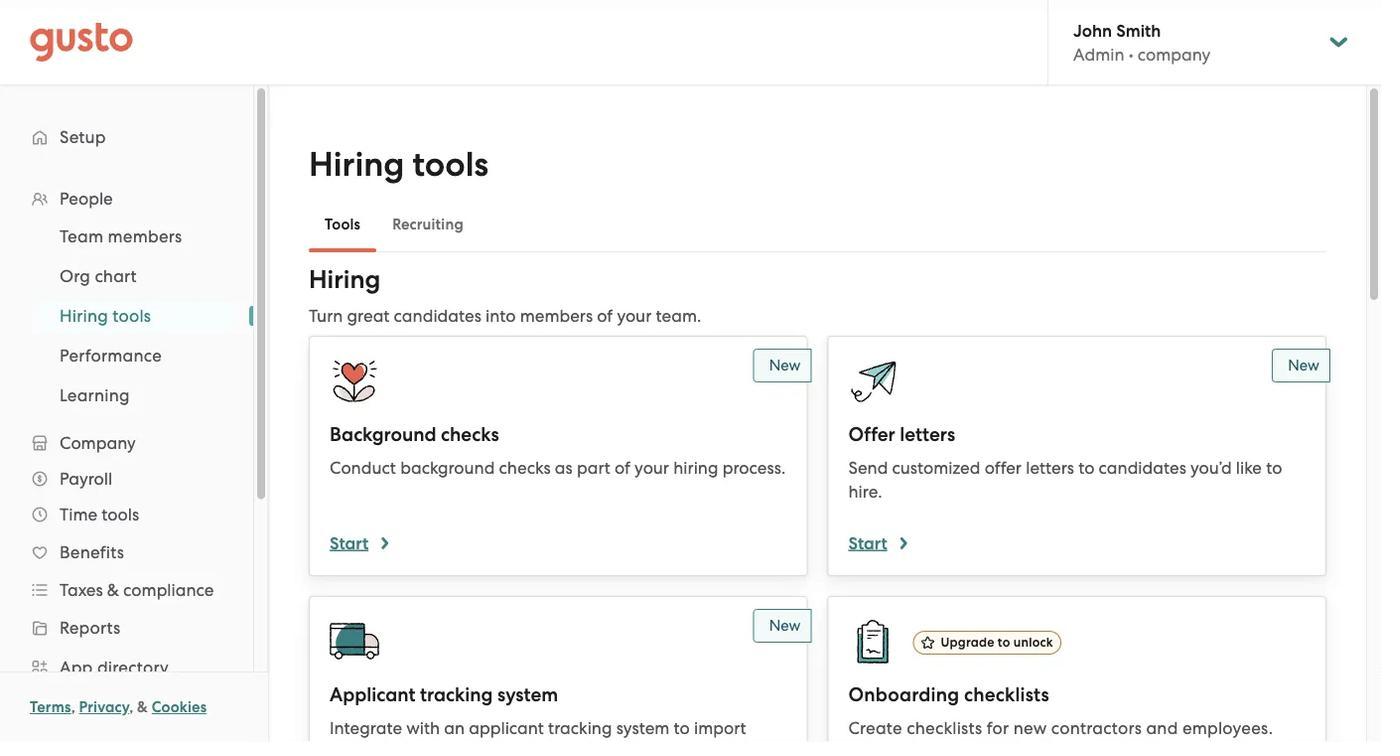 Task type: vqa. For each thing, say whether or not it's contained in the screenshot.
','
yes



Task type: describe. For each thing, give the bounding box(es) containing it.
upgrade
[[941, 635, 995, 650]]

integrate with an applicant tracking system to import
[[330, 718, 747, 742]]

start for offer letters
[[849, 533, 888, 553]]

tools button
[[309, 201, 377, 248]]

terms
[[30, 698, 71, 716]]

applicant
[[330, 684, 416, 706]]

send
[[849, 458, 889, 478]]

background
[[400, 458, 495, 478]]

home image
[[30, 22, 133, 62]]

create
[[849, 718, 903, 738]]

background checks
[[330, 423, 499, 446]]

company button
[[20, 425, 233, 461]]

learning link
[[36, 378, 233, 413]]

0 vertical spatial hiring
[[309, 145, 405, 185]]

performance link
[[36, 338, 233, 374]]

new
[[1014, 718, 1048, 738]]

import
[[694, 718, 747, 738]]

1 , from the left
[[71, 698, 75, 716]]

chart
[[95, 266, 137, 286]]

great
[[347, 306, 390, 326]]

people
[[60, 189, 113, 209]]

time
[[60, 505, 97, 525]]

part
[[577, 458, 611, 478]]

new for background checks
[[770, 357, 801, 374]]

new for offer letters
[[1289, 357, 1320, 374]]

with
[[407, 718, 440, 738]]

team
[[60, 227, 104, 246]]

offer letters
[[849, 423, 956, 446]]

like
[[1237, 458, 1263, 478]]

team.
[[656, 306, 702, 326]]

time tools button
[[20, 497, 233, 532]]

create checklists for new contractors and employees.
[[849, 718, 1274, 738]]

app
[[60, 658, 93, 678]]

1 vertical spatial members
[[520, 306, 593, 326]]

org chart link
[[36, 258, 233, 294]]

send customized offer letters to candidates you'd like to hire.
[[849, 458, 1283, 502]]

your for hiring
[[635, 458, 670, 478]]

to inside integrate with an applicant tracking system to import
[[674, 718, 690, 738]]

and
[[1147, 718, 1179, 738]]

taxes & compliance
[[60, 580, 214, 600]]

unlock
[[1014, 635, 1054, 650]]

conduct background checks as part of your hiring process.
[[330, 458, 786, 478]]

0 vertical spatial checks
[[441, 423, 499, 446]]

compliance
[[123, 580, 214, 600]]

team members link
[[36, 219, 233, 254]]

benefits
[[60, 542, 124, 562]]

tools inside "link"
[[113, 306, 151, 326]]

smith
[[1117, 20, 1162, 40]]

setup
[[60, 127, 106, 147]]

taxes & compliance button
[[20, 572, 233, 608]]

to left unlock
[[998, 635, 1011, 650]]

checklists for onboarding
[[965, 684, 1050, 706]]

terms , privacy , & cookies
[[30, 698, 207, 716]]

setup link
[[20, 119, 233, 155]]

privacy link
[[79, 698, 129, 716]]

contractors
[[1052, 718, 1143, 738]]

recruiting button
[[377, 201, 480, 248]]

you'd
[[1191, 458, 1233, 478]]

hiring tools inside "link"
[[60, 306, 151, 326]]

conduct
[[330, 458, 396, 478]]

payroll
[[60, 469, 112, 489]]

integrate
[[330, 718, 402, 738]]

process.
[[723, 458, 786, 478]]

payroll button
[[20, 461, 233, 497]]

privacy
[[79, 698, 129, 716]]

1 vertical spatial checks
[[499, 458, 551, 478]]

turn
[[309, 306, 343, 326]]

upgrade to unlock
[[941, 635, 1054, 650]]

to right like
[[1267, 458, 1283, 478]]

list containing team members
[[0, 217, 253, 415]]



Task type: locate. For each thing, give the bounding box(es) containing it.
tracking inside integrate with an applicant tracking system to import
[[548, 718, 612, 738]]

2 , from the left
[[129, 698, 133, 716]]

0 horizontal spatial start
[[330, 533, 369, 553]]

0 vertical spatial of
[[597, 306, 613, 326]]

tracking up an
[[420, 684, 493, 706]]

& right taxes
[[107, 580, 119, 600]]

hiring tools
[[309, 145, 489, 185], [60, 306, 151, 326]]

0 horizontal spatial letters
[[900, 423, 956, 446]]

cookies
[[152, 698, 207, 716]]

hiring
[[309, 145, 405, 185], [309, 265, 381, 295], [60, 306, 108, 326]]

1 vertical spatial &
[[137, 698, 148, 716]]

0 vertical spatial letters
[[900, 423, 956, 446]]

tools
[[325, 216, 361, 233]]

offer
[[985, 458, 1022, 478]]

0 vertical spatial tools
[[413, 145, 489, 185]]

list
[[0, 181, 253, 742], [0, 217, 253, 415]]

1 start from the left
[[330, 533, 369, 553]]

1 vertical spatial letters
[[1026, 458, 1075, 478]]

to
[[1079, 458, 1095, 478], [1267, 458, 1283, 478], [998, 635, 1011, 650], [674, 718, 690, 738]]

0 vertical spatial system
[[498, 684, 558, 706]]

0 horizontal spatial of
[[597, 306, 613, 326]]

hiring
[[674, 458, 719, 478]]

1 vertical spatial your
[[635, 458, 670, 478]]

hire.
[[849, 482, 883, 502]]

your left hiring
[[635, 458, 670, 478]]

2 vertical spatial tools
[[102, 505, 139, 525]]

letters
[[900, 423, 956, 446], [1026, 458, 1075, 478]]

start down the hire.
[[849, 533, 888, 553]]

hiring tools up recruiting button
[[309, 145, 489, 185]]

0 vertical spatial your
[[617, 306, 652, 326]]

& inside the taxes & compliance dropdown button
[[107, 580, 119, 600]]

customized
[[893, 458, 981, 478]]

list containing people
[[0, 181, 253, 742]]

your
[[617, 306, 652, 326], [635, 458, 670, 478]]

candidates left you'd
[[1099, 458, 1187, 478]]

of right part
[[615, 458, 631, 478]]

benefits link
[[20, 534, 233, 570]]

1 horizontal spatial members
[[520, 306, 593, 326]]

1 horizontal spatial candidates
[[1099, 458, 1187, 478]]

john
[[1074, 20, 1113, 40]]

0 horizontal spatial hiring tools
[[60, 306, 151, 326]]

0 vertical spatial hiring tools
[[309, 145, 489, 185]]

2 list from the top
[[0, 217, 253, 415]]

checks left as
[[499, 458, 551, 478]]

0 vertical spatial &
[[107, 580, 119, 600]]

0 horizontal spatial candidates
[[394, 306, 482, 326]]

, left privacy link
[[71, 698, 75, 716]]

system up integrate with an applicant tracking system to import
[[498, 684, 558, 706]]

of
[[597, 306, 613, 326], [615, 458, 631, 478]]

1 horizontal spatial system
[[617, 718, 670, 738]]

to right 'offer'
[[1079, 458, 1095, 478]]

directory
[[97, 658, 169, 678]]

candidates inside send customized offer letters to candidates you'd like to hire.
[[1099, 458, 1187, 478]]

john smith admin • company
[[1074, 20, 1211, 64]]

letters up customized
[[900, 423, 956, 446]]

1 vertical spatial hiring tools
[[60, 306, 151, 326]]

system
[[498, 684, 558, 706], [617, 718, 670, 738]]

1 horizontal spatial letters
[[1026, 458, 1075, 478]]

0 vertical spatial checklists
[[965, 684, 1050, 706]]

•
[[1129, 44, 1134, 64]]

app directory link
[[20, 650, 233, 685]]

2 start from the left
[[849, 533, 888, 553]]

members inside 'list'
[[108, 227, 182, 246]]

terms link
[[30, 698, 71, 716]]

cookies button
[[152, 695, 207, 719]]

team members
[[60, 227, 182, 246]]

1 horizontal spatial tracking
[[548, 718, 612, 738]]

letters inside send customized offer letters to candidates you'd like to hire.
[[1026, 458, 1075, 478]]

new for applicant tracking system
[[770, 617, 801, 634]]

hiring tools tab list
[[309, 197, 1327, 252]]

0 vertical spatial candidates
[[394, 306, 482, 326]]

system left the import
[[617, 718, 670, 738]]

candidates left into
[[394, 306, 482, 326]]

hiring inside "link"
[[60, 306, 108, 326]]

1 vertical spatial system
[[617, 718, 670, 738]]

reports link
[[20, 610, 233, 646]]

& left cookies
[[137, 698, 148, 716]]

1 vertical spatial of
[[615, 458, 631, 478]]

your left team.
[[617, 306, 652, 326]]

start down conduct
[[330, 533, 369, 553]]

checks up background
[[441, 423, 499, 446]]

members up org chart link
[[108, 227, 182, 246]]

background
[[330, 423, 437, 446]]

1 vertical spatial hiring
[[309, 265, 381, 295]]

1 vertical spatial candidates
[[1099, 458, 1187, 478]]

checklists up for
[[965, 684, 1050, 706]]

recruiting
[[393, 216, 464, 233]]

hiring down org
[[60, 306, 108, 326]]

applicant tracking system
[[330, 684, 558, 706]]

checklists down onboarding checklists
[[907, 718, 983, 738]]

to left the import
[[674, 718, 690, 738]]

an
[[444, 718, 465, 738]]

time tools
[[60, 505, 139, 525]]

company
[[1138, 44, 1211, 64]]

tools inside dropdown button
[[102, 505, 139, 525]]

performance
[[60, 346, 162, 366]]

app directory
[[60, 658, 169, 678]]

1 horizontal spatial of
[[615, 458, 631, 478]]

1 list from the top
[[0, 181, 253, 742]]

into
[[486, 306, 516, 326]]

for
[[987, 718, 1010, 738]]

offer
[[849, 423, 896, 446]]

turn great candidates into members of your team.
[[309, 306, 702, 326]]

letters right 'offer'
[[1026, 458, 1075, 478]]

admin
[[1074, 44, 1125, 64]]

tools up recruiting button
[[413, 145, 489, 185]]

1 horizontal spatial ,
[[129, 698, 133, 716]]

0 horizontal spatial system
[[498, 684, 558, 706]]

checklists
[[965, 684, 1050, 706], [907, 718, 983, 738]]

tools down org chart link
[[113, 306, 151, 326]]

your for team.
[[617, 306, 652, 326]]

hiring tools up performance
[[60, 306, 151, 326]]

1 horizontal spatial &
[[137, 698, 148, 716]]

system inside integrate with an applicant tracking system to import
[[617, 718, 670, 738]]

0 horizontal spatial members
[[108, 227, 182, 246]]

0 horizontal spatial tracking
[[420, 684, 493, 706]]

tools down payroll dropdown button
[[102, 505, 139, 525]]

1 vertical spatial tools
[[113, 306, 151, 326]]

as
[[555, 458, 573, 478]]

,
[[71, 698, 75, 716], [129, 698, 133, 716]]

start for background checks
[[330, 533, 369, 553]]

0 vertical spatial tracking
[[420, 684, 493, 706]]

, down directory
[[129, 698, 133, 716]]

applicant
[[469, 718, 544, 738]]

onboarding checklists
[[849, 684, 1050, 706]]

0 horizontal spatial &
[[107, 580, 119, 600]]

reports
[[60, 618, 121, 638]]

tracking
[[420, 684, 493, 706], [548, 718, 612, 738]]

org chart
[[60, 266, 137, 286]]

members
[[108, 227, 182, 246], [520, 306, 593, 326]]

of for part
[[615, 458, 631, 478]]

company
[[60, 433, 136, 453]]

taxes
[[60, 580, 103, 600]]

2 vertical spatial hiring
[[60, 306, 108, 326]]

1 vertical spatial checklists
[[907, 718, 983, 738]]

&
[[107, 580, 119, 600], [137, 698, 148, 716]]

hiring up tools
[[309, 145, 405, 185]]

checks
[[441, 423, 499, 446], [499, 458, 551, 478]]

people button
[[20, 181, 233, 217]]

org
[[60, 266, 90, 286]]

of for members
[[597, 306, 613, 326]]

1 horizontal spatial hiring tools
[[309, 145, 489, 185]]

0 horizontal spatial ,
[[71, 698, 75, 716]]

1 horizontal spatial start
[[849, 533, 888, 553]]

checklists for create
[[907, 718, 983, 738]]

hiring tools link
[[36, 298, 233, 334]]

employees.
[[1183, 718, 1274, 738]]

hiring up turn
[[309, 265, 381, 295]]

learning
[[60, 385, 130, 405]]

gusto navigation element
[[0, 85, 253, 742]]

of left team.
[[597, 306, 613, 326]]

onboarding
[[849, 684, 960, 706]]

1 vertical spatial tracking
[[548, 718, 612, 738]]

tracking right applicant
[[548, 718, 612, 738]]

0 vertical spatial members
[[108, 227, 182, 246]]

members right into
[[520, 306, 593, 326]]

new
[[770, 357, 801, 374], [1289, 357, 1320, 374], [770, 617, 801, 634]]



